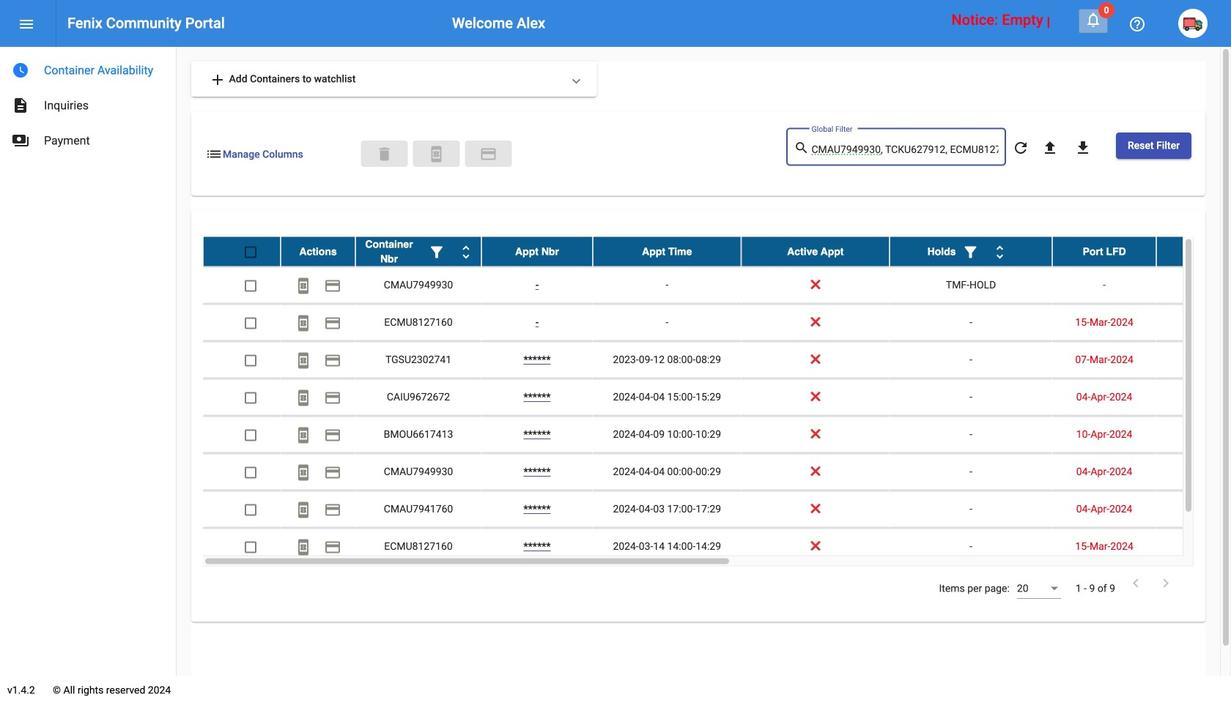 Task type: vqa. For each thing, say whether or not it's contained in the screenshot.
second column header
yes



Task type: describe. For each thing, give the bounding box(es) containing it.
6 cell from the top
[[1157, 454, 1231, 491]]

9 row from the top
[[203, 529, 1231, 566]]

3 row from the top
[[203, 305, 1231, 342]]

2 row from the top
[[203, 267, 1231, 305]]

3 cell from the top
[[1157, 342, 1231, 379]]

2 column header from the left
[[355, 237, 482, 266]]

1 column header from the left
[[281, 237, 355, 266]]

1 row from the top
[[203, 237, 1231, 267]]

7 cell from the top
[[1157, 491, 1231, 528]]

6 column header from the left
[[890, 237, 1053, 266]]

8 column header from the left
[[1157, 237, 1231, 266]]

7 row from the top
[[203, 454, 1231, 491]]

1 cell from the top
[[1157, 267, 1231, 304]]

5 row from the top
[[203, 379, 1231, 417]]

7 column header from the left
[[1053, 237, 1157, 266]]

5 column header from the left
[[741, 237, 890, 266]]

4 row from the top
[[203, 342, 1231, 379]]



Task type: locate. For each thing, give the bounding box(es) containing it.
4 column header from the left
[[593, 237, 741, 266]]

navigation
[[0, 47, 176, 158]]

delete image
[[376, 146, 393, 163]]

cell
[[1157, 267, 1231, 304], [1157, 305, 1231, 341], [1157, 342, 1231, 379], [1157, 379, 1231, 416], [1157, 417, 1231, 453], [1157, 454, 1231, 491], [1157, 491, 1231, 528], [1157, 529, 1231, 565]]

Global Watchlist Filter field
[[812, 144, 999, 156]]

5 cell from the top
[[1157, 417, 1231, 453]]

grid
[[203, 237, 1231, 567]]

2 cell from the top
[[1157, 305, 1231, 341]]

6 row from the top
[[203, 417, 1231, 454]]

8 cell from the top
[[1157, 529, 1231, 565]]

no color image
[[1085, 11, 1102, 29], [18, 15, 35, 33], [1129, 15, 1146, 33], [1074, 139, 1092, 157], [428, 244, 446, 261], [962, 244, 980, 261], [295, 277, 312, 295], [324, 277, 342, 295], [295, 315, 312, 332], [324, 315, 342, 332], [295, 352, 312, 370], [324, 352, 342, 370], [295, 389, 312, 407], [324, 389, 342, 407], [324, 427, 342, 444], [324, 464, 342, 482], [295, 502, 312, 519], [1127, 575, 1145, 593], [1157, 575, 1175, 593]]

row
[[203, 237, 1231, 267], [203, 267, 1231, 305], [203, 305, 1231, 342], [203, 342, 1231, 379], [203, 379, 1231, 417], [203, 417, 1231, 454], [203, 454, 1231, 491], [203, 491, 1231, 529], [203, 529, 1231, 566]]

3 column header from the left
[[482, 237, 593, 266]]

8 row from the top
[[203, 491, 1231, 529]]

4 cell from the top
[[1157, 379, 1231, 416]]

no color image
[[12, 62, 29, 79], [209, 71, 226, 89], [12, 97, 29, 114], [12, 132, 29, 150], [1012, 139, 1030, 157], [1041, 139, 1059, 157], [794, 140, 812, 157], [205, 146, 223, 163], [428, 146, 445, 163], [480, 146, 497, 163], [457, 244, 475, 261], [991, 244, 1009, 261], [295, 427, 312, 444], [295, 464, 312, 482], [324, 502, 342, 519], [295, 539, 312, 557], [324, 539, 342, 557]]

column header
[[281, 237, 355, 266], [355, 237, 482, 266], [482, 237, 593, 266], [593, 237, 741, 266], [741, 237, 890, 266], [890, 237, 1053, 266], [1053, 237, 1157, 266], [1157, 237, 1231, 266]]



